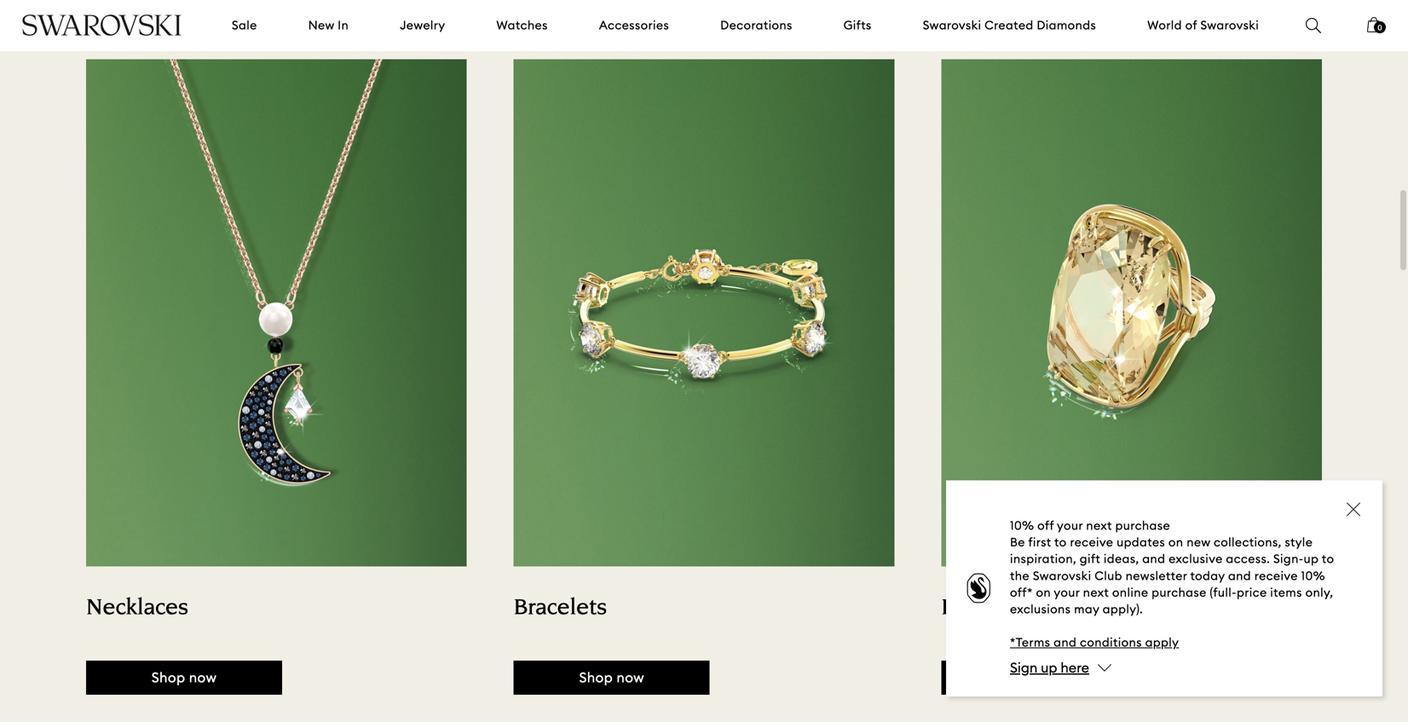 Task type: locate. For each thing, give the bounding box(es) containing it.
2 horizontal spatial and
[[1228, 568, 1252, 583]]

10%
[[1010, 518, 1034, 533], [1301, 568, 1326, 583]]

10% up only,
[[1301, 568, 1326, 583]]

to
[[1055, 535, 1067, 550], [1322, 551, 1335, 567]]

and down access.
[[1228, 568, 1252, 583]]

bracelets
[[514, 598, 607, 621]]

rings
[[941, 598, 996, 621]]

1 shop from the left
[[152, 669, 185, 686]]

2 horizontal spatial shop now
[[1007, 669, 1072, 686]]

1 horizontal spatial swarovski
[[1033, 568, 1092, 583]]

receive
[[1070, 535, 1114, 550], [1255, 568, 1298, 583]]

sign up here
[[1010, 659, 1090, 676]]

0 horizontal spatial receive
[[1070, 535, 1114, 550]]

0 horizontal spatial shop now
[[152, 669, 217, 686]]

0
[[1378, 23, 1382, 32]]

0 vertical spatial your
[[1057, 518, 1083, 533]]

0 vertical spatial on
[[1169, 535, 1184, 550]]

0 horizontal spatial 10%
[[1010, 518, 1034, 533]]

on left new
[[1169, 535, 1184, 550]]

off*
[[1010, 585, 1033, 600]]

receive up items
[[1255, 568, 1298, 583]]

2 horizontal spatial now
[[1044, 669, 1072, 686]]

on up exclusions
[[1036, 585, 1051, 600]]

0 vertical spatial to
[[1055, 535, 1067, 550]]

ideas,
[[1104, 551, 1139, 567]]

0 horizontal spatial on
[[1036, 585, 1051, 600]]

and
[[1143, 551, 1166, 567], [1228, 568, 1252, 583], [1054, 635, 1077, 650]]

club
[[1095, 568, 1123, 583]]

next up may
[[1083, 585, 1109, 600]]

0 horizontal spatial shop
[[152, 669, 185, 686]]

shop
[[152, 669, 185, 686], [579, 669, 613, 686], [1007, 669, 1041, 686]]

may
[[1074, 601, 1100, 617]]

purchase
[[1116, 518, 1171, 533], [1152, 585, 1207, 600]]

swarovski left created in the right top of the page
[[923, 17, 982, 33]]

your up may
[[1054, 585, 1080, 600]]

your
[[1057, 518, 1083, 533], [1054, 585, 1080, 600]]

shop now
[[152, 669, 217, 686], [579, 669, 644, 686], [1007, 669, 1072, 686]]

0 vertical spatial next
[[1086, 518, 1112, 533]]

3 shop from the left
[[1007, 669, 1041, 686]]

3 shop now link from the left
[[941, 661, 1138, 695]]

2 horizontal spatial shop
[[1007, 669, 1041, 686]]

jewelry
[[400, 17, 445, 33]]

3 now from the left
[[1044, 669, 1072, 686]]

1 horizontal spatial now
[[617, 669, 644, 686]]

shop down the 'necklaces'
[[152, 669, 185, 686]]

1 vertical spatial on
[[1036, 585, 1051, 600]]

2 shop from the left
[[579, 669, 613, 686]]

0 horizontal spatial shop now link
[[86, 661, 282, 695]]

conditions
[[1080, 635, 1142, 650]]

next up "gift" on the right bottom
[[1086, 518, 1112, 533]]

*terms and conditions apply
[[1010, 635, 1179, 650]]

shop for bracelets
[[579, 669, 613, 686]]

2 horizontal spatial shop now link
[[941, 661, 1138, 695]]

now
[[189, 669, 217, 686], [617, 669, 644, 686], [1044, 669, 1072, 686]]

0 horizontal spatial now
[[189, 669, 217, 686]]

purchase down newsletter
[[1152, 585, 1207, 600]]

1 vertical spatial next
[[1083, 585, 1109, 600]]

1 now from the left
[[189, 669, 217, 686]]

to up only,
[[1322, 551, 1335, 567]]

2 shop now link from the left
[[514, 661, 710, 695]]

swarovski right of on the right of page
[[1201, 17, 1259, 33]]

purchase up updates
[[1116, 518, 1171, 533]]

shop now for necklaces
[[152, 669, 217, 686]]

price
[[1237, 585, 1267, 600]]

1 horizontal spatial to
[[1322, 551, 1335, 567]]

2 now from the left
[[617, 669, 644, 686]]

1 horizontal spatial shop
[[579, 669, 613, 686]]

collections,
[[1214, 535, 1282, 550]]

only,
[[1306, 585, 1334, 600]]

swarovski created diamonds link
[[923, 17, 1096, 34]]

1 vertical spatial 10%
[[1301, 568, 1326, 583]]

up
[[1304, 551, 1319, 567], [1041, 659, 1058, 676]]

to right first
[[1055, 535, 1067, 550]]

gifts
[[844, 17, 872, 33]]

2 vertical spatial and
[[1054, 635, 1077, 650]]

0 vertical spatial 10%
[[1010, 518, 1034, 533]]

be
[[1010, 535, 1025, 550]]

your right off
[[1057, 518, 1083, 533]]

shop now link
[[86, 661, 282, 695], [514, 661, 710, 695], [941, 661, 1138, 695]]

1 vertical spatial receive
[[1255, 568, 1298, 583]]

0 horizontal spatial and
[[1054, 635, 1077, 650]]

0 vertical spatial and
[[1143, 551, 1166, 567]]

shop down bracelets
[[579, 669, 613, 686]]

1 vertical spatial and
[[1228, 568, 1252, 583]]

now for bracelets
[[617, 669, 644, 686]]

new in link
[[308, 17, 349, 34]]

1 horizontal spatial shop now
[[579, 669, 644, 686]]

1 horizontal spatial shop now link
[[514, 661, 710, 695]]

2 horizontal spatial swarovski
[[1201, 17, 1259, 33]]

online
[[1113, 585, 1149, 600]]

accessories link
[[599, 17, 669, 34]]

and up "here"
[[1054, 635, 1077, 650]]

1 horizontal spatial up
[[1304, 551, 1319, 567]]

1 shop now from the left
[[152, 669, 217, 686]]

0 horizontal spatial up
[[1041, 659, 1058, 676]]

diamonds
[[1037, 17, 1096, 33]]

swarovski
[[923, 17, 982, 33], [1201, 17, 1259, 33], [1033, 568, 1092, 583]]

1 vertical spatial your
[[1054, 585, 1080, 600]]

10% up 'be'
[[1010, 518, 1034, 533]]

on
[[1169, 535, 1184, 550], [1036, 585, 1051, 600]]

1 horizontal spatial and
[[1143, 551, 1166, 567]]

next
[[1086, 518, 1112, 533], [1083, 585, 1109, 600]]

access.
[[1226, 551, 1270, 567]]

3 shop now from the left
[[1007, 669, 1072, 686]]

0 link
[[1367, 15, 1386, 44]]

up down style at right
[[1304, 551, 1319, 567]]

shop down *terms
[[1007, 669, 1041, 686]]

1 shop now link from the left
[[86, 661, 282, 695]]

in
[[338, 17, 349, 33]]

swarovski image
[[21, 14, 182, 36]]

0 horizontal spatial to
[[1055, 535, 1067, 550]]

1 horizontal spatial receive
[[1255, 568, 1298, 583]]

watches
[[497, 17, 548, 33]]

2 shop now from the left
[[579, 669, 644, 686]]

sale
[[232, 17, 257, 33]]

0 vertical spatial up
[[1304, 551, 1319, 567]]

necklaces
[[86, 598, 188, 621]]

sign up here link
[[1010, 659, 1090, 676]]

style
[[1285, 535, 1313, 550]]

and up newsletter
[[1143, 551, 1166, 567]]

1 vertical spatial purchase
[[1152, 585, 1207, 600]]

swarovski created diamonds
[[923, 17, 1096, 33]]

up right sign
[[1041, 659, 1058, 676]]

swarovski down inspiration,
[[1033, 568, 1092, 583]]

receive up "gift" on the right bottom
[[1070, 535, 1114, 550]]



Task type: vqa. For each thing, say whether or not it's contained in the screenshot.
design, at the left
no



Task type: describe. For each thing, give the bounding box(es) containing it.
gifts link
[[844, 17, 872, 34]]

jewelry link
[[400, 17, 445, 34]]

sign
[[1010, 659, 1038, 676]]

newsletter
[[1126, 568, 1188, 583]]

10% off your next purchase be first to receive updates on new collections, style inspiration, gift ideas, and exclusive access. sign-up to the swarovski club newsletter today and receive 10% off* on your next online purchase (full-price items only, exclusions may apply).
[[1010, 518, 1335, 617]]

world
[[1148, 17, 1182, 33]]

apply).
[[1103, 601, 1143, 617]]

off
[[1038, 518, 1054, 533]]

up inside 10% off your next purchase be first to receive updates on new collections, style inspiration, gift ideas, and exclusive access. sign-up to the swarovski club newsletter today and receive 10% off* on your next online purchase (full-price items only, exclusions may apply).
[[1304, 551, 1319, 567]]

exclusive
[[1169, 551, 1223, 567]]

now for necklaces
[[189, 669, 217, 686]]

shop for necklaces
[[152, 669, 185, 686]]

shop now for bracelets
[[579, 669, 644, 686]]

exclusions
[[1010, 601, 1071, 617]]

here
[[1061, 659, 1090, 676]]

gift
[[1080, 551, 1101, 567]]

*terms and conditions apply link
[[1010, 635, 1179, 650]]

cart-mobile image image
[[1367, 17, 1381, 32]]

new
[[308, 17, 335, 33]]

new in
[[308, 17, 349, 33]]

updates
[[1117, 535, 1166, 550]]

decorations
[[720, 17, 793, 33]]

items
[[1271, 585, 1303, 600]]

0 horizontal spatial swarovski
[[923, 17, 982, 33]]

sign-
[[1274, 551, 1304, 567]]

first
[[1028, 535, 1052, 550]]

0 vertical spatial purchase
[[1116, 518, 1171, 533]]

the
[[1010, 568, 1030, 583]]

created
[[985, 17, 1034, 33]]

decorations link
[[720, 17, 793, 34]]

search image image
[[1306, 18, 1321, 33]]

0 vertical spatial receive
[[1070, 535, 1114, 550]]

1 horizontal spatial 10%
[[1301, 568, 1326, 583]]

inspiration,
[[1010, 551, 1077, 567]]

accessories
[[599, 17, 669, 33]]

1 horizontal spatial on
[[1169, 535, 1184, 550]]

world of swarovski link
[[1148, 17, 1259, 34]]

shop now link for necklaces
[[86, 661, 282, 695]]

shop now for rings
[[1007, 669, 1072, 686]]

sale link
[[232, 17, 257, 34]]

shop now link for bracelets
[[514, 661, 710, 695]]

*terms
[[1010, 635, 1051, 650]]

1 vertical spatial up
[[1041, 659, 1058, 676]]

apply
[[1145, 635, 1179, 650]]

(full-
[[1210, 585, 1237, 600]]

now for rings
[[1044, 669, 1072, 686]]

shop now link for rings
[[941, 661, 1138, 695]]

today
[[1191, 568, 1225, 583]]

of
[[1186, 17, 1197, 33]]

shop for rings
[[1007, 669, 1041, 686]]

1 vertical spatial to
[[1322, 551, 1335, 567]]

swarovski inside 10% off your next purchase be first to receive updates on new collections, style inspiration, gift ideas, and exclusive access. sign-up to the swarovski club newsletter today and receive 10% off* on your next online purchase (full-price items only, exclusions may apply).
[[1033, 568, 1092, 583]]

new
[[1187, 535, 1211, 550]]

watches link
[[497, 17, 548, 34]]

world of swarovski
[[1148, 17, 1259, 33]]



